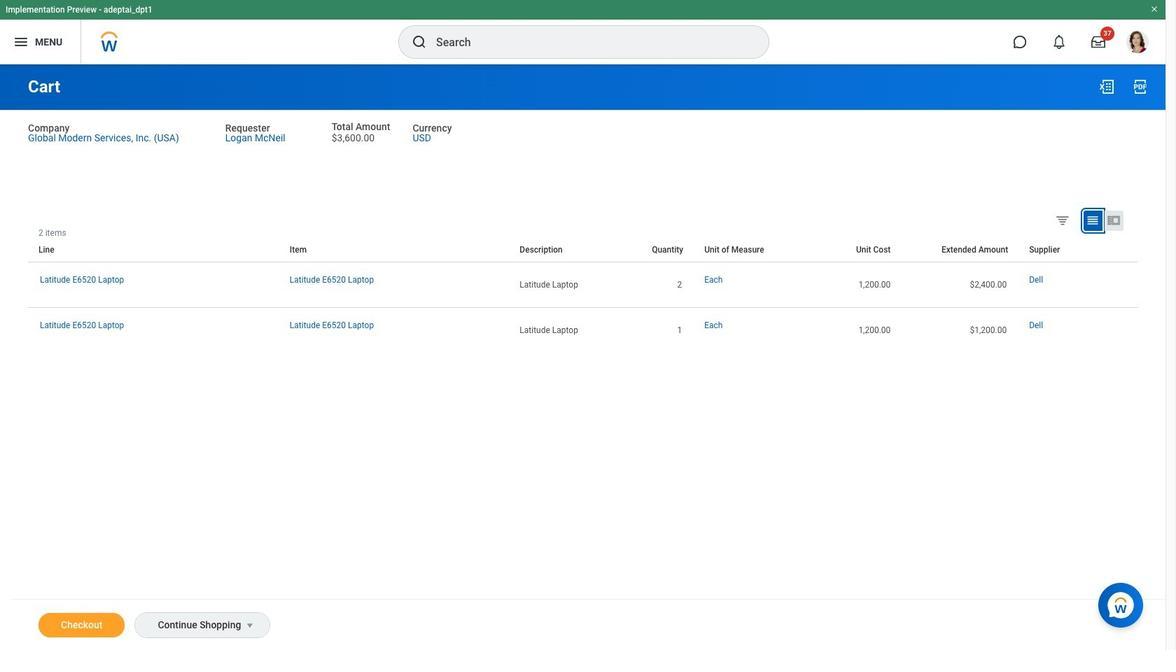 Task type: describe. For each thing, give the bounding box(es) containing it.
toggle to list detail view image
[[1107, 213, 1121, 227]]

toggle to grid view image
[[1086, 213, 1100, 227]]

Toggle to List Detail view radio
[[1105, 211, 1124, 231]]

notifications large image
[[1052, 35, 1066, 49]]



Task type: vqa. For each thing, say whether or not it's contained in the screenshot.
view printable version (pdf) image in the top right of the page
yes



Task type: locate. For each thing, give the bounding box(es) containing it.
export to excel image
[[1098, 78, 1115, 95]]

view printable version (pdf) image
[[1132, 78, 1149, 95]]

caret down image
[[242, 620, 259, 632]]

main content
[[0, 64, 1166, 650]]

option group
[[1052, 210, 1134, 234]]

search image
[[411, 34, 428, 50]]

banner
[[0, 0, 1166, 64]]

profile logan mcneil image
[[1127, 31, 1149, 56]]

justify image
[[13, 34, 29, 50]]

select to filter grid data image
[[1055, 213, 1070, 227]]

Search Workday  search field
[[436, 27, 740, 57]]

inbox large image
[[1091, 35, 1106, 49]]

close environment banner image
[[1150, 5, 1159, 13]]

Toggle to Grid view radio
[[1084, 211, 1103, 231]]

toolbar
[[1127, 228, 1138, 238]]



